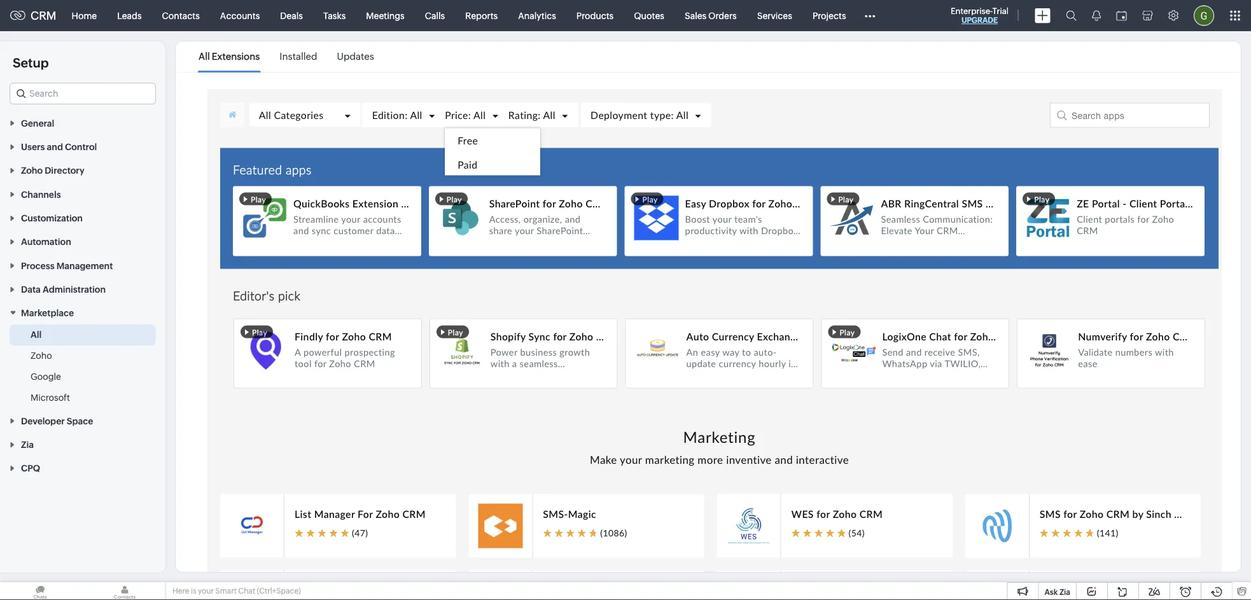 Task type: vqa. For each thing, say whether or not it's contained in the screenshot.
CREATED to the bottom
no



Task type: describe. For each thing, give the bounding box(es) containing it.
deals
[[280, 11, 303, 21]]

automation
[[21, 237, 71, 247]]

search image
[[1067, 10, 1077, 21]]

chat
[[238, 587, 255, 596]]

users and control button
[[0, 135, 166, 158]]

marketplace region
[[0, 325, 166, 409]]

tasks
[[323, 11, 346, 21]]

tasks link
[[313, 0, 356, 31]]

developer space button
[[0, 409, 166, 433]]

data
[[21, 284, 41, 295]]

accounts
[[220, 11, 260, 21]]

all extensions
[[199, 51, 260, 62]]

projects
[[813, 11, 847, 21]]

sales
[[685, 11, 707, 21]]

calendar image
[[1117, 11, 1128, 21]]

products
[[577, 11, 614, 21]]

updates link
[[337, 42, 374, 71]]

chats image
[[0, 583, 80, 601]]

crm
[[31, 9, 56, 22]]

general button
[[0, 111, 166, 135]]

channels
[[21, 189, 61, 200]]

crm link
[[10, 9, 56, 22]]

reports
[[466, 11, 498, 21]]

here is your smart chat (ctrl+space)
[[173, 587, 301, 596]]

accounts link
[[210, 0, 270, 31]]

projects link
[[803, 0, 857, 31]]

reports link
[[455, 0, 508, 31]]

developer
[[21, 416, 65, 426]]

enterprise-
[[951, 6, 993, 16]]

calls
[[425, 11, 445, 21]]

deals link
[[270, 0, 313, 31]]

developer space
[[21, 416, 93, 426]]

control
[[65, 142, 97, 152]]

products link
[[567, 0, 624, 31]]

marketplace
[[21, 308, 74, 318]]

channels button
[[0, 182, 166, 206]]

trial
[[993, 6, 1009, 16]]

Search text field
[[10, 83, 155, 104]]

and
[[47, 142, 63, 152]]

ask
[[1045, 588, 1059, 597]]

space
[[67, 416, 93, 426]]

zia inside dropdown button
[[21, 440, 34, 450]]

contacts image
[[85, 583, 165, 601]]

installed
[[280, 51, 317, 62]]

profile element
[[1187, 0, 1223, 31]]

signals element
[[1085, 0, 1109, 31]]

automation button
[[0, 230, 166, 253]]

is
[[191, 587, 197, 596]]

home link
[[62, 0, 107, 31]]

ask zia
[[1045, 588, 1071, 597]]

all for all
[[31, 330, 42, 340]]

profile image
[[1195, 5, 1215, 26]]

create menu image
[[1035, 8, 1051, 23]]

1 vertical spatial zia
[[1060, 588, 1071, 597]]

signals image
[[1093, 10, 1102, 21]]

setup
[[13, 55, 49, 70]]



Task type: locate. For each thing, give the bounding box(es) containing it.
(ctrl+space)
[[257, 587, 301, 596]]

users and control
[[21, 142, 97, 152]]

sales orders
[[685, 11, 737, 21]]

all link
[[31, 329, 42, 341]]

zoho for zoho
[[31, 351, 52, 361]]

users
[[21, 142, 45, 152]]

0 vertical spatial all
[[199, 51, 210, 62]]

zoho inside dropdown button
[[21, 166, 43, 176]]

installed link
[[280, 42, 317, 71]]

all inside all extensions link
[[199, 51, 210, 62]]

zia button
[[0, 433, 166, 456]]

zoho directory
[[21, 166, 84, 176]]

all for all extensions
[[199, 51, 210, 62]]

process management button
[[0, 253, 166, 277]]

enterprise-trial upgrade
[[951, 6, 1009, 25]]

here
[[173, 587, 189, 596]]

0 horizontal spatial zia
[[21, 440, 34, 450]]

all extensions link
[[199, 42, 260, 71]]

cpq button
[[0, 456, 166, 480]]

contacts
[[162, 11, 200, 21]]

zia right ask
[[1060, 588, 1071, 597]]

upgrade
[[962, 16, 999, 25]]

0 horizontal spatial all
[[31, 330, 42, 340]]

data administration
[[21, 284, 106, 295]]

marketplace button
[[0, 301, 166, 325]]

zoho
[[21, 166, 43, 176], [31, 351, 52, 361]]

cpq
[[21, 464, 40, 474]]

process management
[[21, 261, 113, 271]]

0 vertical spatial zoho
[[21, 166, 43, 176]]

1 horizontal spatial all
[[199, 51, 210, 62]]

extensions
[[212, 51, 260, 62]]

calls link
[[415, 0, 455, 31]]

zia
[[21, 440, 34, 450], [1060, 588, 1071, 597]]

general
[[21, 118, 54, 128]]

Other Modules field
[[857, 5, 884, 26]]

customization button
[[0, 206, 166, 230]]

zoho for zoho directory
[[21, 166, 43, 176]]

directory
[[45, 166, 84, 176]]

1 vertical spatial zoho
[[31, 351, 52, 361]]

meetings
[[366, 11, 405, 21]]

zoho down users
[[21, 166, 43, 176]]

administration
[[43, 284, 106, 295]]

google link
[[31, 371, 61, 383]]

zoho up google
[[31, 351, 52, 361]]

leads
[[117, 11, 142, 21]]

all up zoho link
[[31, 330, 42, 340]]

orders
[[709, 11, 737, 21]]

management
[[56, 261, 113, 271]]

microsoft
[[31, 393, 70, 403]]

analytics
[[519, 11, 556, 21]]

your
[[198, 587, 214, 596]]

None field
[[10, 83, 156, 104]]

process
[[21, 261, 54, 271]]

all left extensions
[[199, 51, 210, 62]]

0 vertical spatial zia
[[21, 440, 34, 450]]

analytics link
[[508, 0, 567, 31]]

sales orders link
[[675, 0, 747, 31]]

search element
[[1059, 0, 1085, 31]]

quotes link
[[624, 0, 675, 31]]

services link
[[747, 0, 803, 31]]

customization
[[21, 213, 83, 223]]

quotes
[[634, 11, 665, 21]]

smart
[[215, 587, 237, 596]]

create menu element
[[1028, 0, 1059, 31]]

microsoft link
[[31, 392, 70, 404]]

updates
[[337, 51, 374, 62]]

services
[[758, 11, 793, 21]]

meetings link
[[356, 0, 415, 31]]

data administration button
[[0, 277, 166, 301]]

leads link
[[107, 0, 152, 31]]

contacts link
[[152, 0, 210, 31]]

zoho link
[[31, 350, 52, 362]]

1 vertical spatial all
[[31, 330, 42, 340]]

1 horizontal spatial zia
[[1060, 588, 1071, 597]]

home
[[72, 11, 97, 21]]

all inside marketplace region
[[31, 330, 42, 340]]

google
[[31, 372, 61, 382]]

zoho directory button
[[0, 158, 166, 182]]

all
[[199, 51, 210, 62], [31, 330, 42, 340]]

zoho inside marketplace region
[[31, 351, 52, 361]]

zia up cpq
[[21, 440, 34, 450]]



